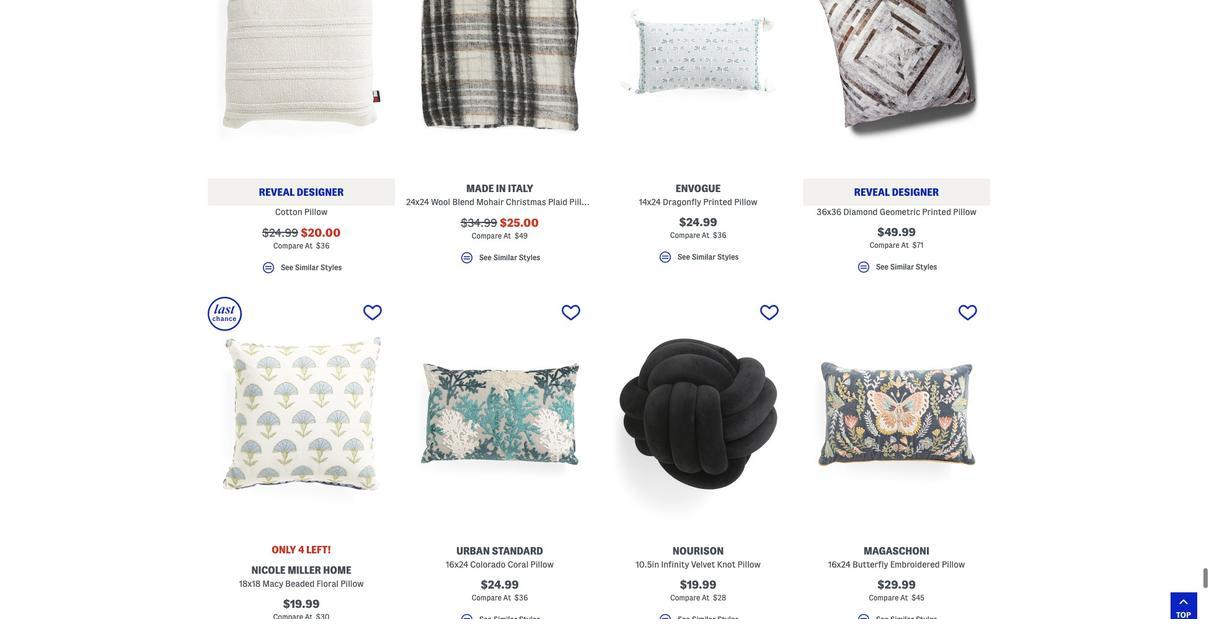 Task type: describe. For each thing, give the bounding box(es) containing it.
16x24 butterfly embroidered pillow image
[[803, 297, 991, 531]]

$29.99
[[878, 579, 916, 591]]

$19.99 for $19.99
[[283, 598, 320, 610]]

plaid
[[548, 197, 568, 207]]

$49.99
[[878, 226, 916, 238]]

envogue 14x24 dragonfly printed pillow
[[639, 183, 758, 207]]

envogue
[[676, 183, 721, 194]]

compare down colorado
[[472, 594, 502, 602]]

velvet
[[692, 560, 715, 570]]

envogue 14x24 dragonfly printed pillow $24.99 compare at              $36 element
[[605, 0, 792, 270]]

coral
[[508, 560, 529, 570]]

4
[[298, 545, 304, 556]]

top link
[[1171, 593, 1198, 620]]

see for $20.00
[[281, 264, 293, 272]]

made in italy 24x24 wool blend mohair christmas plaid pillowcase compare at              $49 element
[[406, 0, 611, 271]]

pillow inside urban standard 16x24 colorado coral pillow
[[531, 560, 554, 570]]

cotton pillow
[[275, 207, 328, 217]]

beaded
[[285, 579, 315, 589]]

18x18 macy beaded floral pillow image
[[208, 297, 395, 531]]

knot
[[717, 560, 736, 570]]

similar for compare
[[891, 263, 915, 271]]

magaschoni
[[864, 546, 930, 557]]

compare inside $34.99 $25.00 compare at              $49
[[472, 232, 502, 240]]

similar for 14x24
[[692, 253, 716, 261]]

nicole miller home 18x18 macy beaded floral pillow $19.99 compare at              $30 element
[[208, 297, 395, 620]]

nourison 10.5in infinity velvet knot pillow
[[636, 546, 761, 570]]

magaschoni 16x24 butterfly embroidered pillow
[[829, 546, 965, 570]]

only 4 left!
[[272, 545, 331, 556]]

$20.00
[[301, 227, 341, 239]]

$19.99 for $19.99 compare at              $28
[[680, 579, 717, 591]]

nicole
[[251, 565, 286, 576]]

geometric
[[880, 207, 921, 217]]

wool
[[431, 197, 451, 207]]

christmas
[[506, 197, 546, 207]]

compare down dragonfly
[[670, 231, 700, 239]]

magaschoni 16x24 butterfly embroidered pillow $29.99 compare at              $45 element
[[803, 297, 991, 620]]

designer for $49.99
[[892, 187, 939, 198]]

home
[[323, 565, 352, 576]]

styles for made
[[519, 254, 541, 262]]

compare inside $49.99 compare at              $71
[[870, 241, 900, 249]]

$36 for envogue
[[713, 231, 727, 239]]

top
[[1177, 611, 1192, 619]]

nourison 10.5in infinity velvet knot pillow $19.99 compare at              $28 element
[[605, 297, 792, 620]]

only
[[272, 545, 296, 556]]

14x24 dragonfly printed pillow image
[[605, 0, 792, 168]]

urban standard 16x24 colorado coral pillow $24.99 compare at              $36 element
[[406, 297, 594, 620]]

$24.99 for urban
[[481, 579, 519, 591]]

$34.99 $25.00 compare at              $49
[[461, 217, 539, 240]]

cotton
[[275, 207, 303, 217]]

in
[[496, 183, 506, 194]]

see for compare
[[876, 263, 889, 271]]

$19.99 compare at              $28
[[671, 579, 726, 602]]

$24.99 $20.00 compare at              $36
[[262, 227, 341, 250]]

printed for envogue
[[704, 197, 733, 207]]

see similar styles for compare
[[876, 263, 938, 271]]

$71
[[913, 241, 924, 249]]

$24.99 compare at              $36 for envogue
[[670, 216, 727, 239]]

mohair
[[477, 197, 504, 207]]

pillow inside envogue 14x24 dragonfly printed pillow
[[735, 197, 758, 207]]

see for 14x24
[[678, 253, 690, 261]]

reveal designer for $49.99
[[855, 187, 939, 198]]

$29.99 compare at              $45
[[869, 579, 925, 602]]

similar for in
[[494, 254, 517, 262]]

see similar styles for 14x24
[[678, 253, 739, 261]]

36x36 diamond geometric printed pillow
[[817, 207, 977, 217]]

14x24
[[639, 197, 661, 207]]

standard
[[492, 546, 544, 557]]

see similar styles button for $20.00
[[208, 260, 395, 281]]

18x18
[[239, 579, 261, 589]]

see for in
[[479, 254, 492, 262]]

$49.99 compare at              $71
[[870, 226, 924, 249]]

10.5in
[[636, 560, 660, 570]]

24x24
[[406, 197, 429, 207]]



Task type: locate. For each thing, give the bounding box(es) containing it.
see similar styles inside "envogue 14x24 dragonfly printed pillow $24.99 compare at              $36" element
[[678, 253, 739, 261]]

pillow
[[735, 197, 758, 207], [304, 207, 328, 217], [954, 207, 977, 217], [531, 560, 554, 570], [738, 560, 761, 570], [942, 560, 965, 570], [341, 579, 364, 589]]

similar down dragonfly
[[692, 253, 716, 261]]

see inside "reveal designer 36x36 diamond geometric printed pillow $49.99 compare at              $71" element
[[876, 263, 889, 271]]

2 reveal from the left
[[855, 187, 890, 198]]

1 horizontal spatial $36
[[515, 594, 528, 602]]

reveal up diamond
[[855, 187, 890, 198]]

styles for envogue
[[718, 253, 739, 261]]

similar
[[692, 253, 716, 261], [494, 254, 517, 262], [891, 263, 915, 271], [295, 264, 319, 272]]

see similar styles button down dragonfly
[[605, 250, 792, 270]]

compare inside the $19.99 compare at              $28
[[671, 594, 701, 602]]

see similar styles button down $34.99 $25.00 compare at              $49
[[406, 250, 594, 271]]

reveal designer inside "reveal designer 36x36 diamond geometric printed pillow $49.99 compare at              $71" element
[[855, 187, 939, 198]]

see similar styles down the $49
[[479, 254, 541, 262]]

2 16x24 from the left
[[829, 560, 851, 570]]

compare down cotton
[[273, 242, 303, 250]]

$19.99 down velvet
[[680, 579, 717, 591]]

see similar styles button for compare
[[803, 260, 991, 280]]

0 horizontal spatial 16x24
[[446, 560, 468, 570]]

$24.99 down dragonfly
[[679, 216, 718, 228]]

24x24 wool blend mohair christmas plaid pillowcase image
[[406, 0, 594, 168]]

0 vertical spatial $36
[[713, 231, 727, 239]]

reveal designer inside reveal designer cotton pillow compare at              $36 element
[[259, 187, 344, 198]]

floral
[[317, 579, 339, 589]]

similar inside reveal designer cotton pillow compare at              $36 element
[[295, 264, 319, 272]]

$24.99 for envogue
[[679, 216, 718, 228]]

compare down '$34.99'
[[472, 232, 502, 240]]

$36 down envogue 14x24 dragonfly printed pillow at the top right of the page
[[713, 231, 727, 239]]

0 horizontal spatial $24.99
[[262, 227, 298, 239]]

1 horizontal spatial $19.99
[[680, 579, 717, 591]]

16x24 inside magaschoni 16x24 butterfly embroidered pillow
[[829, 560, 851, 570]]

styles inside "envogue 14x24 dragonfly printed pillow $24.99 compare at              $36" element
[[718, 253, 739, 261]]

see similar styles button for in
[[406, 250, 594, 271]]

similar inside made in italy 24x24 wool blend mohair christmas plaid pillowcase compare at              $49 element
[[494, 254, 517, 262]]

0 horizontal spatial printed
[[704, 197, 733, 207]]

see down $34.99 $25.00 compare at              $49
[[479, 254, 492, 262]]

compare inside $24.99 $20.00 compare at              $36
[[273, 242, 303, 250]]

see similar styles
[[678, 253, 739, 261], [479, 254, 541, 262], [876, 263, 938, 271], [281, 264, 342, 272]]

16x24 colorado coral pillow image
[[406, 297, 594, 531]]

0 horizontal spatial designer
[[297, 187, 344, 198]]

16x24 left butterfly
[[829, 560, 851, 570]]

pillowcase
[[570, 197, 611, 207]]

reveal designer
[[259, 187, 344, 198], [855, 187, 939, 198]]

designer up geometric
[[892, 187, 939, 198]]

2 horizontal spatial $24.99
[[679, 216, 718, 228]]

$34.99
[[461, 217, 497, 229]]

designer
[[297, 187, 344, 198], [892, 187, 939, 198]]

printed
[[704, 197, 733, 207], [923, 207, 952, 217]]

16x24
[[446, 560, 468, 570], [829, 560, 851, 570]]

2 horizontal spatial $36
[[713, 231, 727, 239]]

similar for $20.00
[[295, 264, 319, 272]]

see similar styles inside "reveal designer 36x36 diamond geometric printed pillow $49.99 compare at              $71" element
[[876, 263, 938, 271]]

printed down envogue
[[704, 197, 733, 207]]

styles
[[718, 253, 739, 261], [519, 254, 541, 262], [916, 263, 938, 271], [321, 264, 342, 272]]

$45
[[912, 594, 925, 602]]

macy
[[263, 579, 283, 589]]

1 horizontal spatial $24.99 compare at              $36
[[670, 216, 727, 239]]

compare left $28
[[671, 594, 701, 602]]

$24.99 compare at              $36 down dragonfly
[[670, 216, 727, 239]]

see similar styles button for 14x24
[[605, 250, 792, 270]]

printed inside envogue 14x24 dragonfly printed pillow
[[704, 197, 733, 207]]

nicole miller home 18x18 macy beaded floral pillow
[[239, 565, 364, 589]]

infinity
[[661, 560, 690, 570]]

reveal for $24.99
[[259, 187, 295, 198]]

compare inside $29.99 compare at              $45
[[869, 594, 899, 602]]

$19.99 down beaded
[[283, 598, 320, 610]]

reveal designer up the 36x36 diamond geometric printed pillow
[[855, 187, 939, 198]]

reveal up cotton
[[259, 187, 295, 198]]

$24.99 compare at              $36 down colorado
[[472, 579, 528, 602]]

1 horizontal spatial $24.99
[[481, 579, 519, 591]]

$24.99 down colorado
[[481, 579, 519, 591]]

2 vertical spatial $36
[[515, 594, 528, 602]]

see similar styles down $24.99 $20.00 compare at              $36
[[281, 264, 342, 272]]

1 vertical spatial $36
[[316, 242, 330, 250]]

see similar styles inside reveal designer cotton pillow compare at              $36 element
[[281, 264, 342, 272]]

see similar styles for $20.00
[[281, 264, 342, 272]]

miller
[[288, 565, 321, 576]]

similar inside "envogue 14x24 dragonfly printed pillow $24.99 compare at              $36" element
[[692, 253, 716, 261]]

$24.99 inside $24.99 $20.00 compare at              $36
[[262, 227, 298, 239]]

pillow inside nourison 10.5in infinity velvet knot pillow
[[738, 560, 761, 570]]

$36 inside $24.99 $20.00 compare at              $36
[[316, 242, 330, 250]]

see similar styles button down $49.99 compare at              $71
[[803, 260, 991, 280]]

butterfly
[[853, 560, 889, 570]]

see inside made in italy 24x24 wool blend mohair christmas plaid pillowcase compare at              $49 element
[[479, 254, 492, 262]]

see similar styles for in
[[479, 254, 541, 262]]

pillow inside magaschoni 16x24 butterfly embroidered pillow
[[942, 560, 965, 570]]

styles inside "reveal designer 36x36 diamond geometric printed pillow $49.99 compare at              $71" element
[[916, 263, 938, 271]]

$36 down $20.00
[[316, 242, 330, 250]]

pillow inside nicole miller home 18x18 macy beaded floral pillow
[[341, 579, 364, 589]]

italy
[[508, 183, 534, 194]]

styles inside reveal designer cotton pillow compare at              $36 element
[[321, 264, 342, 272]]

10.5in infinity velvet knot pillow image
[[605, 297, 792, 531]]

dragonfly
[[663, 197, 702, 207]]

see down $49.99 compare at              $71
[[876, 263, 889, 271]]

36x36 diamond geometric printed pillow image
[[803, 0, 991, 168]]

see similar styles down $71
[[876, 263, 938, 271]]

0 horizontal spatial $36
[[316, 242, 330, 250]]

see similar styles down dragonfly
[[678, 253, 739, 261]]

$24.99 compare at              $36 for urban
[[472, 579, 528, 602]]

see inside reveal designer cotton pillow compare at              $36 element
[[281, 264, 293, 272]]

see down dragonfly
[[678, 253, 690, 261]]

diamond
[[844, 207, 878, 217]]

nourison
[[673, 546, 724, 557]]

$24.99 inside urban standard 16x24 colorado coral pillow $24.99 compare at              $36 element
[[481, 579, 519, 591]]

similar inside "reveal designer 36x36 diamond geometric printed pillow $49.99 compare at              $71" element
[[891, 263, 915, 271]]

16x24 down urban on the left bottom of page
[[446, 560, 468, 570]]

1 reveal designer from the left
[[259, 187, 344, 198]]

$19.99
[[680, 579, 717, 591], [283, 598, 320, 610]]

0 horizontal spatial reveal designer
[[259, 187, 344, 198]]

compare down $29.99
[[869, 594, 899, 602]]

0 vertical spatial $19.99
[[680, 579, 717, 591]]

1 horizontal spatial reveal designer
[[855, 187, 939, 198]]

see similar styles button
[[605, 250, 792, 270], [406, 250, 594, 271], [803, 260, 991, 280], [208, 260, 395, 281]]

$24.99 compare at              $36
[[670, 216, 727, 239], [472, 579, 528, 602]]

blend
[[452, 197, 475, 207]]

$28
[[713, 594, 726, 602]]

$19.99 inside the $19.99 compare at              $28
[[680, 579, 717, 591]]

left!
[[307, 545, 331, 556]]

0 horizontal spatial $24.99 compare at              $36
[[472, 579, 528, 602]]

styles inside made in italy 24x24 wool blend mohair christmas plaid pillowcase compare at              $49 element
[[519, 254, 541, 262]]

$24.99 inside "envogue 14x24 dragonfly printed pillow $24.99 compare at              $36" element
[[679, 216, 718, 228]]

see
[[678, 253, 690, 261], [479, 254, 492, 262], [876, 263, 889, 271], [281, 264, 293, 272]]

2 reveal designer from the left
[[855, 187, 939, 198]]

compare
[[670, 231, 700, 239], [472, 232, 502, 240], [870, 241, 900, 249], [273, 242, 303, 250], [472, 594, 502, 602], [671, 594, 701, 602], [869, 594, 899, 602]]

reveal for $49.99
[[855, 187, 890, 198]]

reveal designer up cotton pillow
[[259, 187, 344, 198]]

designer for $24.99
[[297, 187, 344, 198]]

0 horizontal spatial $19.99
[[283, 598, 320, 610]]

1 vertical spatial $19.99
[[283, 598, 320, 610]]

see similar styles inside made in italy 24x24 wool blend mohair christmas plaid pillowcase compare at              $49 element
[[479, 254, 541, 262]]

see down $24.99 $20.00 compare at              $36
[[281, 264, 293, 272]]

made
[[466, 183, 494, 194]]

similar down $24.99 $20.00 compare at              $36
[[295, 264, 319, 272]]

reveal designer 36x36 diamond geometric printed pillow $49.99 compare at              $71 element
[[803, 0, 991, 280]]

$24.99
[[679, 216, 718, 228], [262, 227, 298, 239], [481, 579, 519, 591]]

reveal designer cotton pillow compare at              $36 element
[[208, 0, 395, 281]]

1 16x24 from the left
[[446, 560, 468, 570]]

$24.99 down cotton
[[262, 227, 298, 239]]

2 designer from the left
[[892, 187, 939, 198]]

made in italy 24x24 wool blend mohair christmas plaid pillowcase
[[406, 183, 611, 207]]

1 vertical spatial $24.99 compare at              $36
[[472, 579, 528, 602]]

see inside "envogue 14x24 dragonfly printed pillow $24.99 compare at              $36" element
[[678, 253, 690, 261]]

$49
[[515, 232, 528, 240]]

see similar styles button inside made in italy 24x24 wool blend mohair christmas plaid pillowcase compare at              $49 element
[[406, 250, 594, 271]]

$36
[[713, 231, 727, 239], [316, 242, 330, 250], [515, 594, 528, 602]]

1 horizontal spatial designer
[[892, 187, 939, 198]]

0 vertical spatial $24.99 compare at              $36
[[670, 216, 727, 239]]

embroidered
[[891, 560, 940, 570]]

urban standard 16x24 colorado coral pillow
[[446, 546, 554, 570]]

printed right geometric
[[923, 207, 952, 217]]

36x36
[[817, 207, 842, 217]]

16x24 inside urban standard 16x24 colorado coral pillow
[[446, 560, 468, 570]]

reveal
[[259, 187, 295, 198], [855, 187, 890, 198]]

see similar styles button down $24.99 $20.00 compare at              $36
[[208, 260, 395, 281]]

compare down $49.99 on the top right of the page
[[870, 241, 900, 249]]

1 reveal from the left
[[259, 187, 295, 198]]

0 horizontal spatial reveal
[[259, 187, 295, 198]]

styles for $49.99
[[916, 263, 938, 271]]

cotton pillow image
[[208, 0, 395, 168]]

1 horizontal spatial reveal
[[855, 187, 890, 198]]

1 horizontal spatial printed
[[923, 207, 952, 217]]

1 horizontal spatial 16x24
[[829, 560, 851, 570]]

$36 down coral
[[515, 594, 528, 602]]

$36 for urban standard
[[515, 594, 528, 602]]

urban
[[457, 546, 490, 557]]

similar down $71
[[891, 263, 915, 271]]

styles for $24.99
[[321, 264, 342, 272]]

printed for 36x36
[[923, 207, 952, 217]]

$25.00
[[500, 217, 539, 229]]

similar down the $49
[[494, 254, 517, 262]]

colorado
[[470, 560, 506, 570]]

1 designer from the left
[[297, 187, 344, 198]]

reveal designer for $24.99
[[259, 187, 344, 198]]

designer up cotton pillow
[[297, 187, 344, 198]]



Task type: vqa. For each thing, say whether or not it's contained in the screenshot.
your within the the choices, choices. we all love having options, and sometimes, the best gift is the one that lets your friends and family pick their own perfect present. whether you're looking for
no



